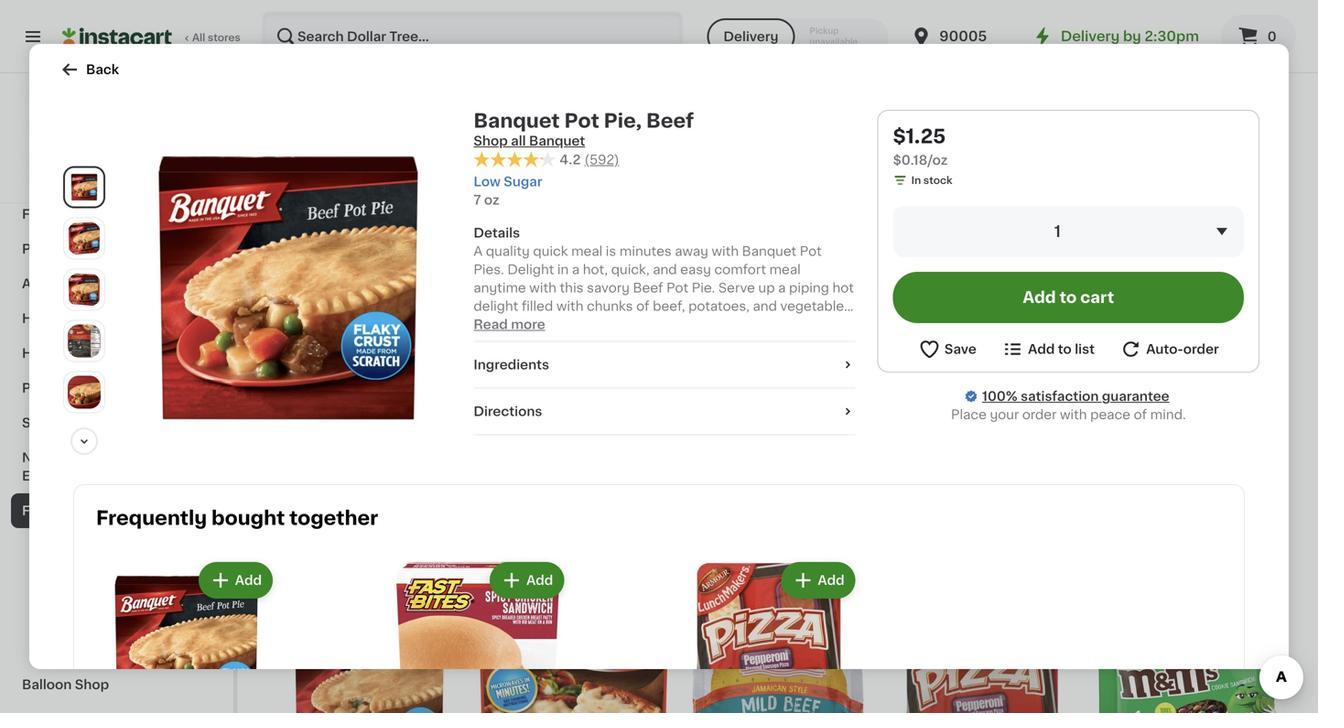 Task type: describe. For each thing, give the bounding box(es) containing it.
$20, for spend $20, save $4 armour lunchmaker ham
[[316, 482, 339, 492]]

oz inside el monterey breakfast wrap, egg, potato, cheese sauce & sausage 6.5 oz
[[907, 229, 919, 239]]

home improvement & hardware link
[[11, 144, 222, 197]]

spend $20, save $4 button
[[888, 256, 1077, 546]]

english
[[1220, 193, 1267, 206]]

add to list button
[[1002, 338, 1095, 361]]

golden krust jamaican style jerk chicken patty
[[683, 479, 870, 511]]

home & garden
[[22, 312, 128, 325]]

krust
[[734, 479, 768, 492]]

all stores
[[192, 33, 240, 43]]

home for home & garden
[[22, 312, 62, 325]]

see eligible items
[[311, 558, 428, 571]]

frozen for frozen
[[33, 609, 76, 622]]

egg,
[[888, 193, 916, 206]]

everyday store prices
[[55, 158, 168, 168]]

frozen inside banquet chicken and broccoli deep dish pot pie, frozen meal
[[479, 516, 522, 529]]

together
[[289, 509, 378, 528]]

ice
[[33, 574, 53, 587]]

product group containing armour lunchmaker ham
[[275, 256, 464, 580]]

1 for el monterey burrito, bean & cheese, xxlarge
[[285, 150, 293, 169]]

guarantee inside button
[[141, 176, 194, 186]]

ice cream link
[[11, 563, 222, 598]]

100% inside 100% satisfaction guarantee button
[[47, 176, 75, 186]]

health care link
[[11, 336, 222, 371]]

bean
[[405, 174, 438, 187]]

(592) button
[[585, 150, 619, 169]]

items
[[391, 558, 428, 571]]

$ 1 25 for el monterey breakfast wrap, egg, potato, cheese sauce & sausage
[[891, 150, 922, 169]]

jerk
[[683, 498, 711, 511]]

stores
[[208, 33, 240, 43]]

1 for el monterey breakfast wrap, egg, potato, cheese sauce & sausage
[[898, 150, 907, 169]]

pie, for banquet pot pie, beef shop all banquet
[[604, 111, 642, 130]]

floral link
[[11, 39, 222, 74]]

breakfast
[[968, 174, 1030, 187]]

frozen foods link
[[11, 493, 222, 528]]

instacart logo image
[[62, 26, 172, 48]]

apparel
[[22, 120, 73, 133]]

cheese, for dean
[[1164, 193, 1217, 206]]

read
[[474, 318, 508, 331]]

low sugar 7 oz
[[474, 176, 542, 207]]

0 horizontal spatial shop
[[75, 678, 109, 691]]

spend for spend $20, save $4 armour lunchmaker ham
[[280, 482, 314, 492]]

pets
[[22, 382, 52, 395]]

potato,
[[919, 193, 965, 206]]

shop inside "banquet pot pie, beef shop all banquet"
[[474, 135, 508, 147]]

$4 for spend $20, save $4 armour lunchmaker ham
[[368, 482, 382, 492]]

ham inside the hot pockets sandwiches, ham & cheese
[[479, 193, 509, 206]]

save
[[945, 343, 977, 356]]

$4 for spend $20, save $4
[[981, 482, 995, 492]]

auto-order button
[[1120, 338, 1219, 361]]

90005
[[940, 30, 987, 43]]

service type group
[[707, 18, 888, 55]]

1 vertical spatial guarantee
[[1102, 390, 1170, 403]]

xxlarge
[[331, 193, 385, 206]]

save for spend $20, save $4
[[954, 482, 979, 492]]

& inside the hot pockets sandwiches, ham & cheese
[[513, 193, 523, 206]]

wrap,
[[1033, 174, 1069, 187]]

golden krust jamaican style jerk chicken patty button
[[683, 256, 873, 528]]

auto-order
[[1147, 343, 1219, 356]]

food
[[22, 208, 56, 221]]

cream
[[56, 574, 99, 587]]

hardware
[[22, 173, 86, 186]]

el for el monterey breakfast wrap, egg, potato, cheese sauce & sausage
[[888, 174, 899, 187]]

$0.18/oz
[[893, 154, 948, 167]]

armour
[[275, 498, 322, 511]]

1 vertical spatial order
[[1023, 408, 1057, 421]]

1 vertical spatial 100% satisfaction guarantee
[[982, 390, 1170, 403]]

sugar
[[504, 176, 542, 188]]

sales link
[[11, 406, 222, 440]]

cheese inside the hot pockets sandwiches, ham & cheese
[[526, 193, 576, 206]]

floral
[[22, 50, 59, 63]]

new year's eve party essentials link
[[11, 440, 222, 493]]

directions
[[474, 405, 542, 418]]

delivery by 2:30pm
[[1061, 30, 1199, 43]]

4.2
[[560, 153, 581, 166]]

garden
[[79, 312, 128, 325]]

mind.
[[1151, 408, 1186, 421]]

1 vertical spatial 7
[[479, 551, 485, 561]]

sandwich,
[[1177, 174, 1243, 187]]

8
[[275, 211, 282, 221]]

& inside el monterey breakfast wrap, egg, potato, cheese sauce & sausage 6.5 oz
[[1065, 193, 1075, 206]]

prices
[[135, 158, 168, 168]]

balloon shop link
[[11, 667, 222, 702]]

hot pockets sandwiches, ham & cheese
[[479, 174, 643, 206]]

25 for hot pockets sandwiches, ham & cheese
[[500, 151, 513, 161]]

stock
[[924, 175, 953, 185]]

sandwiches,
[[561, 174, 643, 187]]

100% inside 100% satisfaction guarantee link
[[982, 390, 1018, 403]]

ham inside the spend $20, save $4 armour lunchmaker ham
[[408, 498, 438, 511]]

spend $20, save $4 armour lunchmaker ham
[[275, 482, 438, 511]]

& inside 'home improvement & hardware'
[[157, 155, 168, 168]]

balloon shop
[[22, 678, 109, 691]]

delivery by 2:30pm link
[[1032, 26, 1199, 48]]

sales
[[22, 417, 58, 429]]

cheese inside el monterey breakfast wrap, egg, potato, cheese sauce & sausage 6.5 oz
[[969, 193, 1018, 206]]

personal care
[[22, 243, 115, 255]]

el monterey breakfast wrap, egg, potato, cheese sauce & sausage 6.5 oz
[[888, 174, 1075, 239]]

low
[[474, 176, 501, 188]]

(9)
[[342, 518, 357, 528]]

dollar tree logo image
[[99, 95, 134, 130]]

food & drink link
[[11, 197, 222, 232]]

by
[[1123, 30, 1142, 43]]

meal
[[526, 516, 557, 529]]

$1.25 element
[[1092, 148, 1282, 172]]

add inside button
[[1023, 290, 1056, 305]]

details
[[474, 227, 520, 240]]

frequently
[[96, 509, 207, 528]]

sausage inside jimmy dean sandwich, sausage & cheese, english muffin
[[1092, 193, 1147, 206]]

& down enlarge frozen foods banquet pot pie, beef angle_right (opens in a new tab) icon
[[65, 312, 76, 325]]

auto-
[[1147, 343, 1184, 356]]

new year's eve party essentials
[[22, 451, 160, 483]]

$ for el monterey burrito, bean & cheese, xxlarge
[[278, 151, 285, 161]]

electronics
[[22, 85, 97, 98]]

banquet pot pie, beef button
[[1092, 256, 1282, 527]]

drink
[[72, 208, 108, 221]]

sauce
[[1021, 193, 1061, 206]]

add inside button
[[1028, 343, 1055, 356]]

care for health care
[[69, 347, 101, 360]]

satisfaction inside 100% satisfaction guarantee link
[[1021, 390, 1099, 403]]

peace
[[1091, 408, 1131, 421]]

ice cream
[[33, 574, 99, 587]]

save for spend $20, save $4 armour lunchmaker ham
[[341, 482, 365, 492]]

directions button
[[474, 403, 856, 421]]

frozen foods banquet pot pie, beef hero image
[[125, 125, 452, 452]]

oz inside el monterey burrito, bean & cheese, xxlarge 8 oz
[[284, 211, 296, 221]]



Task type: locate. For each thing, give the bounding box(es) containing it.
0 vertical spatial 100%
[[47, 176, 75, 186]]

frozen down essentials
[[22, 504, 67, 517]]

pie, for banquet pot pie, beef
[[1175, 480, 1199, 492]]

monterey for potato,
[[903, 174, 965, 187]]

0 horizontal spatial 100%
[[47, 176, 75, 186]]

el inside el monterey breakfast wrap, egg, potato, cheese sauce & sausage 6.5 oz
[[888, 174, 899, 187]]

home up health
[[22, 312, 62, 325]]

pot down mind.
[[1150, 480, 1172, 492]]

$ 1 25 up in
[[891, 150, 922, 169]]

patty
[[771, 498, 805, 511]]

25 for el monterey breakfast wrap, egg, potato, cheese sauce & sausage
[[908, 151, 922, 161]]

1 $ 1 25 from the left
[[278, 150, 309, 169]]

0 vertical spatial sausage
[[1092, 193, 1147, 206]]

year's
[[55, 451, 94, 464]]

el inside el monterey burrito, bean & cheese, xxlarge 8 oz
[[275, 174, 286, 187]]

0 horizontal spatial spend
[[280, 482, 314, 492]]

el up egg, at top
[[888, 174, 899, 187]]

chicken inside golden krust jamaican style jerk chicken patty
[[715, 498, 767, 511]]

0 horizontal spatial 100% satisfaction guarantee
[[47, 176, 194, 186]]

satisfaction
[[77, 176, 139, 186], [1021, 390, 1099, 403]]

$ 1 25 up hot
[[483, 150, 513, 169]]

sausage down egg, at top
[[888, 211, 943, 224]]

2 el from the left
[[888, 174, 899, 187]]

el up 8
[[275, 174, 286, 187]]

in stock
[[912, 175, 953, 185]]

1 vertical spatial chicken
[[715, 498, 767, 511]]

satisfaction inside 100% satisfaction guarantee button
[[77, 176, 139, 186]]

chicken down krust
[[715, 498, 767, 511]]

0 horizontal spatial order
[[1023, 408, 1057, 421]]

to for list
[[1058, 343, 1072, 356]]

save inside button
[[954, 482, 979, 492]]

banquet for banquet pot pie, beef shop all banquet
[[474, 111, 560, 130]]

$20, up the together
[[316, 482, 339, 492]]

care
[[83, 243, 115, 255], [69, 347, 101, 360]]

0 horizontal spatial satisfaction
[[77, 176, 139, 186]]

0 vertical spatial pie,
[[604, 111, 642, 130]]

of
[[1134, 408, 1147, 421]]

banquet down peace
[[1092, 480, 1147, 492]]

0 vertical spatial 7
[[474, 194, 481, 207]]

& right bean
[[441, 174, 452, 187]]

1 horizontal spatial $20,
[[929, 482, 952, 492]]

1 $4 from the left
[[368, 482, 382, 492]]

enlarge frozen foods banquet pot pie, beef hero (opens in a new tab) image
[[68, 171, 101, 204]]

banquet pot pie, beef shop all banquet
[[474, 111, 694, 147]]

to inside button
[[1060, 290, 1077, 305]]

1 monterey from the left
[[289, 174, 352, 187]]

cheese, down sandwich,
[[1164, 193, 1217, 206]]

3 25 from the left
[[908, 151, 922, 161]]

banquet
[[529, 135, 585, 147]]

spend inside the spend $20, save $4 armour lunchmaker ham
[[280, 482, 314, 492]]

chicken inside banquet chicken and broccoli deep dish pot pie, frozen meal
[[537, 480, 589, 492]]

banquet up broccoli
[[479, 480, 534, 492]]

store
[[106, 158, 133, 168]]

0 horizontal spatial cheese,
[[275, 193, 328, 206]]

sausage down jimmy
[[1092, 193, 1147, 206]]

1 up el monterey burrito, bean & cheese, xxlarge 8 oz
[[285, 150, 293, 169]]

pie, inside banquet chicken and broccoli deep dish pot pie, frozen meal
[[631, 498, 655, 511]]

1 horizontal spatial 25
[[500, 151, 513, 161]]

90005 button
[[910, 11, 1020, 62]]

& right apparel
[[77, 120, 87, 133]]

2 vertical spatial pie,
[[631, 498, 655, 511]]

oz inside "low sugar 7 oz"
[[484, 194, 500, 207]]

add
[[627, 271, 654, 284], [832, 271, 858, 284], [1036, 271, 1063, 284], [1240, 271, 1267, 284], [1023, 290, 1056, 305], [1028, 343, 1055, 356], [235, 574, 262, 587], [527, 574, 553, 587], [818, 574, 845, 587], [423, 615, 450, 628], [832, 615, 858, 628], [1240, 615, 1267, 628]]

1 horizontal spatial delivery
[[1061, 30, 1120, 43]]

monterey up xxlarge
[[289, 174, 352, 187]]

pot down and at the left
[[606, 498, 628, 511]]

3 $ from the left
[[891, 151, 898, 161]]

0 vertical spatial guarantee
[[141, 176, 194, 186]]

home for home improvement & hardware
[[22, 155, 62, 168]]

pie,
[[604, 111, 642, 130], [1175, 480, 1199, 492], [631, 498, 655, 511]]

1 $20, from the left
[[316, 482, 339, 492]]

to left cart
[[1060, 290, 1077, 305]]

1 vertical spatial pie,
[[1175, 480, 1199, 492]]

$20, for spend $20, save $4
[[929, 482, 952, 492]]

&
[[77, 120, 87, 133], [157, 155, 168, 168], [441, 174, 452, 187], [513, 193, 523, 206], [1065, 193, 1075, 206], [1151, 193, 1161, 206], [59, 208, 69, 221], [65, 312, 76, 325]]

cheese, inside el monterey burrito, bean & cheese, xxlarge 8 oz
[[275, 193, 328, 206]]

1 vertical spatial beef
[[1202, 480, 1232, 492]]

party
[[125, 451, 160, 464]]

0 vertical spatial to
[[1060, 290, 1077, 305]]

ham down low in the top of the page
[[479, 193, 509, 206]]

1 cheese, from the left
[[275, 193, 328, 206]]

pie, inside "banquet pot pie, beef shop all banquet"
[[604, 111, 642, 130]]

1 horizontal spatial guarantee
[[1102, 390, 1170, 403]]

health care
[[22, 347, 101, 360]]

0 vertical spatial beef
[[646, 111, 694, 130]]

1 horizontal spatial 100% satisfaction guarantee
[[982, 390, 1170, 403]]

read more
[[474, 318, 545, 331]]

0 vertical spatial satisfaction
[[77, 176, 139, 186]]

0 vertical spatial care
[[83, 243, 115, 255]]

spend right style at the right bottom of page
[[893, 482, 927, 492]]

1 horizontal spatial sausage
[[1092, 193, 1147, 206]]

beef inside "banquet pot pie, beef shop all banquet"
[[646, 111, 694, 130]]

1 vertical spatial pot
[[1150, 480, 1172, 492]]

$ up 8
[[278, 151, 285, 161]]

1 spend from the left
[[280, 482, 314, 492]]

2 25 from the left
[[500, 151, 513, 161]]

pie, inside the banquet pot pie, beef button
[[1175, 480, 1199, 492]]

1 horizontal spatial cheese
[[969, 193, 1018, 206]]

100% satisfaction guarantee
[[47, 176, 194, 186], [982, 390, 1170, 403]]

$20, inside button
[[929, 482, 952, 492]]

$20, inside the spend $20, save $4 armour lunchmaker ham
[[316, 482, 339, 492]]

enlarge frozen foods banquet pot pie, beef angle_right (opens in a new tab) image
[[68, 273, 101, 306]]

1 $ from the left
[[278, 151, 285, 161]]

& down sugar
[[513, 193, 523, 206]]

el for el monterey burrito, bean & cheese, xxlarge
[[275, 174, 286, 187]]

1 horizontal spatial cheese,
[[1164, 193, 1217, 206]]

save inside the spend $20, save $4 armour lunchmaker ham
[[341, 482, 365, 492]]

7 inside "low sugar 7 oz"
[[474, 194, 481, 207]]

burrito,
[[355, 174, 402, 187]]

1 el from the left
[[275, 174, 286, 187]]

cheese down breakfast
[[969, 193, 1018, 206]]

0 vertical spatial home
[[22, 155, 62, 168]]

bought
[[212, 509, 285, 528]]

deep
[[535, 498, 570, 511]]

oz down low in the top of the page
[[484, 194, 500, 207]]

$ 1 25 for hot pockets sandwiches, ham & cheese
[[483, 150, 513, 169]]

100% satisfaction guarantee inside button
[[47, 176, 194, 186]]

pot for banquet pot pie, beef
[[1150, 480, 1172, 492]]

7 down low in the top of the page
[[474, 194, 481, 207]]

improvement
[[65, 155, 154, 168]]

2 save from the left
[[954, 482, 979, 492]]

banquet up all in the top left of the page
[[474, 111, 560, 130]]

0 horizontal spatial monterey
[[289, 174, 352, 187]]

1 vertical spatial home
[[22, 312, 62, 325]]

with
[[1060, 408, 1087, 421]]

0 horizontal spatial cheese
[[526, 193, 576, 206]]

delivery for delivery by 2:30pm
[[1061, 30, 1120, 43]]

home up hardware
[[22, 155, 62, 168]]

1 horizontal spatial pot
[[606, 498, 628, 511]]

0 vertical spatial chicken
[[537, 480, 589, 492]]

oz
[[484, 194, 500, 207], [284, 211, 296, 221], [907, 229, 919, 239], [487, 551, 499, 561]]

frozen down broccoli
[[479, 516, 522, 529]]

delivery inside button
[[724, 30, 779, 43]]

1 horizontal spatial beef
[[1202, 480, 1232, 492]]

beef inside button
[[1202, 480, 1232, 492]]

pot inside banquet chicken and broccoli deep dish pot pie, frozen meal
[[606, 498, 628, 511]]

1 horizontal spatial $ 1 25
[[483, 150, 513, 169]]

1 save from the left
[[341, 482, 365, 492]]

beef for banquet pot pie, beef shop all banquet
[[646, 111, 694, 130]]

banquet chicken and broccoli deep dish pot pie, frozen meal
[[479, 480, 655, 529]]

2 monterey from the left
[[903, 174, 965, 187]]

1 down the $1.25
[[898, 150, 907, 169]]

$
[[278, 151, 285, 161], [483, 151, 489, 161], [891, 151, 898, 161]]

guarantee
[[141, 176, 194, 186], [1102, 390, 1170, 403]]

1 horizontal spatial $4
[[981, 482, 995, 492]]

0 horizontal spatial $ 1 25
[[278, 150, 309, 169]]

0 vertical spatial shop
[[474, 135, 508, 147]]

pie, up (592)
[[604, 111, 642, 130]]

2 $4 from the left
[[981, 482, 995, 492]]

0 vertical spatial order
[[1184, 343, 1219, 356]]

100% satisfaction guarantee down store
[[47, 176, 194, 186]]

1 vertical spatial ham
[[408, 498, 438, 511]]

dean
[[1139, 174, 1173, 187]]

dish
[[574, 498, 603, 511]]

1 horizontal spatial monterey
[[903, 174, 965, 187]]

auto link
[[11, 266, 222, 301]]

home & garden link
[[11, 301, 222, 336]]

0 horizontal spatial save
[[341, 482, 365, 492]]

monterey
[[289, 174, 352, 187], [903, 174, 965, 187]]

golden
[[683, 479, 730, 492]]

2 vertical spatial pot
[[606, 498, 628, 511]]

frozen for frozen foods
[[22, 504, 67, 517]]

2 horizontal spatial 25
[[908, 151, 922, 161]]

care down drink
[[83, 243, 115, 255]]

$ down the $1.25
[[891, 151, 898, 161]]

banquet inside banquet chicken and broccoli deep dish pot pie, frozen meal
[[479, 480, 534, 492]]

None search field
[[262, 11, 683, 62]]

refrigerated link
[[11, 528, 222, 563]]

1 horizontal spatial spend
[[893, 482, 927, 492]]

care down home & garden
[[69, 347, 101, 360]]

and
[[593, 480, 617, 492]]

2 $ 1 25 from the left
[[483, 150, 513, 169]]

1 field
[[893, 206, 1244, 257]]

oz right the 6.5
[[907, 229, 919, 239]]

all
[[511, 135, 526, 147]]

frozen foods
[[22, 504, 111, 517]]

2 spend from the left
[[893, 482, 927, 492]]

save down place
[[954, 482, 979, 492]]

& down wrap,
[[1065, 193, 1075, 206]]

pie, down mind.
[[1175, 480, 1199, 492]]

& inside jimmy dean sandwich, sausage & cheese, english muffin
[[1151, 193, 1161, 206]]

see eligible items button
[[275, 549, 464, 580]]

enlarge frozen foods banquet pot pie, beef angle_left (opens in a new tab) image
[[68, 222, 101, 255]]

7 oz
[[479, 551, 499, 561]]

2 horizontal spatial $ 1 25
[[891, 150, 922, 169]]

25 down all in the top left of the page
[[500, 151, 513, 161]]

apparel & accessories link
[[11, 109, 222, 144]]

1 home from the top
[[22, 155, 62, 168]]

1
[[285, 150, 293, 169], [489, 150, 498, 169], [898, 150, 907, 169], [1054, 224, 1061, 239]]

$4 up lunchmaker
[[368, 482, 382, 492]]

ham right lunchmaker
[[408, 498, 438, 511]]

$4 down your
[[981, 482, 995, 492]]

health
[[22, 347, 66, 360]]

1 horizontal spatial chicken
[[715, 498, 767, 511]]

cheese, for monterey
[[275, 193, 328, 206]]

1 vertical spatial care
[[69, 347, 101, 360]]

pot up banquet
[[564, 111, 599, 130]]

guarantee down "prices"
[[141, 176, 194, 186]]

el monterey burrito, bean & cheese, xxlarge 8 oz
[[275, 174, 452, 221]]

0 vertical spatial 100% satisfaction guarantee
[[47, 176, 194, 186]]

$4 inside the spend $20, save $4 armour lunchmaker ham
[[368, 482, 382, 492]]

1 vertical spatial satisfaction
[[1021, 390, 1099, 403]]

chicken up deep
[[537, 480, 589, 492]]

25 down the $1.25
[[908, 151, 922, 161]]

0 horizontal spatial 25
[[295, 151, 309, 161]]

0 vertical spatial ham
[[479, 193, 509, 206]]

100% up your
[[982, 390, 1018, 403]]

spend for spend $20, save $4
[[893, 482, 927, 492]]

0 horizontal spatial guarantee
[[141, 176, 194, 186]]

personal care link
[[11, 232, 222, 266]]

0 horizontal spatial delivery
[[724, 30, 779, 43]]

monterey for cheese,
[[289, 174, 352, 187]]

100% down everyday
[[47, 176, 75, 186]]

0 horizontal spatial el
[[275, 174, 286, 187]]

pie, left jerk
[[631, 498, 655, 511]]

enlarge frozen foods banquet pot pie, beef angle_back (opens in a new tab) image
[[68, 325, 101, 358]]

7 down broccoli
[[479, 551, 485, 561]]

beef for banquet pot pie, beef
[[1202, 480, 1232, 492]]

$ 1 25 for el monterey burrito, bean & cheese, xxlarge
[[278, 150, 309, 169]]

banquet inside button
[[1092, 480, 1147, 492]]

enlarge frozen foods banquet pot pie, beef angle_top (opens in a new tab) image
[[68, 376, 101, 409]]

spend $20, save $4
[[893, 482, 995, 492]]

25 for el monterey burrito, bean & cheese, xxlarge
[[295, 151, 309, 161]]

1 vertical spatial 100%
[[982, 390, 1018, 403]]

save button
[[918, 338, 977, 361]]

apparel & accessories
[[22, 120, 172, 133]]

satisfaction up place your order with peace of mind.
[[1021, 390, 1099, 403]]

spend inside 'spend $20, save $4' button
[[893, 482, 927, 492]]

ingredients
[[474, 359, 549, 371]]

oz right 8
[[284, 211, 296, 221]]

to left "list"
[[1058, 343, 1072, 356]]

broccoli
[[479, 498, 532, 511]]

everyday store prices link
[[55, 156, 179, 170]]

satisfaction down everyday store prices
[[77, 176, 139, 186]]

& inside el monterey burrito, bean & cheese, xxlarge 8 oz
[[441, 174, 452, 187]]

1 vertical spatial shop
[[75, 678, 109, 691]]

0 horizontal spatial chicken
[[537, 480, 589, 492]]

2 $20, from the left
[[929, 482, 952, 492]]

cheese, up 8
[[275, 193, 328, 206]]

2 horizontal spatial pot
[[1150, 480, 1172, 492]]

details button
[[474, 224, 856, 242]]

style
[[837, 479, 870, 492]]

1 vertical spatial sausage
[[888, 211, 943, 224]]

banquet for banquet pot pie, beef
[[1092, 480, 1147, 492]]

$ 1 25
[[278, 150, 309, 169], [483, 150, 513, 169], [891, 150, 922, 169]]

el
[[275, 174, 286, 187], [888, 174, 899, 187]]

order left with
[[1023, 408, 1057, 421]]

1 horizontal spatial shop
[[474, 135, 508, 147]]

2 cheese, from the left
[[1164, 193, 1217, 206]]

monterey inside el monterey burrito, bean & cheese, xxlarge 8 oz
[[289, 174, 352, 187]]

monterey up potato,
[[903, 174, 965, 187]]

1 horizontal spatial order
[[1184, 343, 1219, 356]]

pot inside "banquet pot pie, beef shop all banquet"
[[564, 111, 599, 130]]

place your order with peace of mind.
[[951, 408, 1186, 421]]

to inside button
[[1058, 343, 1072, 356]]

25 up el monterey burrito, bean & cheese, xxlarge 8 oz
[[295, 151, 309, 161]]

order up mind.
[[1184, 343, 1219, 356]]

$4 inside button
[[981, 482, 995, 492]]

$ for hot pockets sandwiches, ham & cheese
[[483, 151, 489, 161]]

1 for hot pockets sandwiches, ham & cheese
[[489, 150, 498, 169]]

spend up armour
[[280, 482, 314, 492]]

& right food
[[59, 208, 69, 221]]

1 up hot
[[489, 150, 498, 169]]

auto
[[22, 277, 53, 290]]

to for cart
[[1060, 290, 1077, 305]]

sausage inside el monterey breakfast wrap, egg, potato, cheese sauce & sausage 6.5 oz
[[888, 211, 943, 224]]

jimmy dean sandwich, sausage & cheese, english muffin
[[1092, 174, 1267, 224]]

0 horizontal spatial $20,
[[316, 482, 339, 492]]

$1.25 $0.18/oz
[[893, 127, 948, 167]]

1 cheese from the left
[[526, 193, 576, 206]]

3 $ 1 25 from the left
[[891, 150, 922, 169]]

back button
[[59, 59, 119, 81]]

1 horizontal spatial save
[[954, 482, 979, 492]]

order
[[1184, 343, 1219, 356], [1023, 408, 1057, 421]]

1 25 from the left
[[295, 151, 309, 161]]

delivery inside "link"
[[1061, 30, 1120, 43]]

$ for el monterey breakfast wrap, egg, potato, cheese sauce & sausage
[[891, 151, 898, 161]]

& right store
[[157, 155, 168, 168]]

1 horizontal spatial el
[[888, 174, 899, 187]]

$4
[[368, 482, 382, 492], [981, 482, 995, 492]]

guarantee up of
[[1102, 390, 1170, 403]]

100% satisfaction guarantee up with
[[982, 390, 1170, 403]]

2 cheese from the left
[[969, 193, 1018, 206]]

chicken
[[537, 480, 589, 492], [715, 498, 767, 511]]

home inside 'home improvement & hardware'
[[22, 155, 62, 168]]

2 home from the top
[[22, 312, 62, 325]]

0 horizontal spatial pot
[[564, 111, 599, 130]]

your
[[990, 408, 1019, 421]]

0 horizontal spatial $4
[[368, 482, 382, 492]]

1 horizontal spatial satisfaction
[[1021, 390, 1099, 403]]

banquet for banquet chicken and broccoli deep dish pot pie, frozen meal
[[479, 480, 534, 492]]

pot inside button
[[1150, 480, 1172, 492]]

back
[[86, 63, 119, 76]]

monterey inside el monterey breakfast wrap, egg, potato, cheese sauce & sausage 6.5 oz
[[903, 174, 965, 187]]

1 inside "field"
[[1054, 224, 1061, 239]]

2 $ from the left
[[483, 151, 489, 161]]

banquet inside "banquet pot pie, beef shop all banquet"
[[474, 111, 560, 130]]

& down dean
[[1151, 193, 1161, 206]]

0 horizontal spatial $
[[278, 151, 285, 161]]

★★★★★
[[474, 152, 556, 168], [474, 152, 556, 168], [275, 515, 339, 528], [275, 515, 339, 528]]

product group
[[275, 256, 464, 580], [479, 256, 669, 563], [683, 256, 873, 528], [888, 256, 1077, 581], [1092, 256, 1282, 527], [96, 559, 277, 713], [388, 559, 568, 713], [679, 559, 859, 713], [275, 599, 464, 713], [683, 599, 873, 713], [1092, 599, 1282, 713]]

$ up hot
[[483, 151, 489, 161]]

save up lunchmaker
[[341, 482, 365, 492]]

$20, down place
[[929, 482, 952, 492]]

frozen down ice cream
[[33, 609, 76, 622]]

2 horizontal spatial $
[[891, 151, 898, 161]]

1 vertical spatial to
[[1058, 343, 1072, 356]]

0 vertical spatial pot
[[564, 111, 599, 130]]

$ 1 25 up 8
[[278, 150, 309, 169]]

0 horizontal spatial beef
[[646, 111, 694, 130]]

1 down sauce at the top right of the page
[[1054, 224, 1061, 239]]

0 horizontal spatial sausage
[[888, 211, 943, 224]]

0 horizontal spatial ham
[[408, 498, 438, 511]]

eve
[[97, 451, 121, 464]]

ingredients button
[[474, 356, 856, 374]]

cheese, inside jimmy dean sandwich, sausage & cheese, english muffin
[[1164, 193, 1217, 206]]

1 horizontal spatial 100%
[[982, 390, 1018, 403]]

delivery for delivery
[[724, 30, 779, 43]]

shop right balloon
[[75, 678, 109, 691]]

personal
[[22, 243, 80, 255]]

add to cart
[[1023, 290, 1114, 305]]

pot for banquet pot pie, beef shop all banquet
[[564, 111, 599, 130]]

shop left all in the top left of the page
[[474, 135, 508, 147]]

care for personal care
[[83, 243, 115, 255]]

100%
[[47, 176, 75, 186], [982, 390, 1018, 403]]

cheese down pockets
[[526, 193, 576, 206]]

order inside button
[[1184, 343, 1219, 356]]

oz down broccoli
[[487, 551, 499, 561]]

1 horizontal spatial $
[[483, 151, 489, 161]]

jimmy
[[1092, 174, 1136, 187]]

6.5
[[888, 229, 904, 239]]

1 horizontal spatial ham
[[479, 193, 509, 206]]



Task type: vqa. For each thing, say whether or not it's contained in the screenshot.
Spend $20, save $4's '$4'
yes



